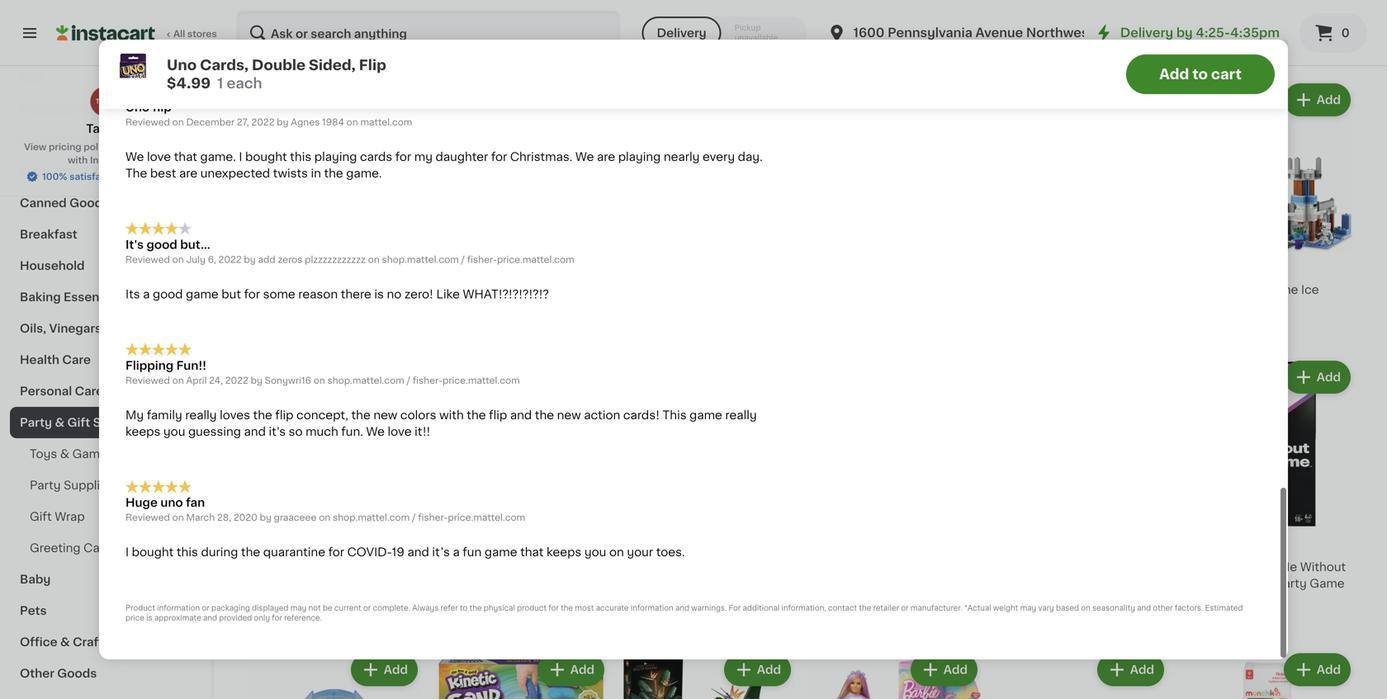 Task type: vqa. For each thing, say whether or not it's contained in the screenshot.
Spend $30, Save $3
no



Task type: locate. For each thing, give the bounding box(es) containing it.
$ for 19
[[251, 263, 257, 272]]

cards, for uno cards, double sided, flip $4.99 1 each
[[200, 58, 249, 72]]

delivery inside button
[[657, 27, 707, 39]]

we inside we love the game!  however, the cards are so poor quality that after playing only 3 times it's hard to handle the cards.  they are thin without any coating.  i hope they'll improve the cards so i can buy another deck and play again!
[[126, 0, 144, 9]]

by left agnes
[[277, 118, 289, 127]]

2 vertical spatial shop.mattel.com
[[333, 513, 410, 523]]

vary
[[1039, 605, 1054, 613]]

it!!
[[415, 426, 431, 438]]

uno for uno cards, double sided, flip
[[434, 284, 458, 296]]

party down tell
[[1276, 578, 1307, 590]]

0 horizontal spatial sided,
[[309, 58, 356, 72]]

cards, inside uno cards, double sided, flip $4.99 1 each
[[200, 58, 249, 72]]

2 vertical spatial goods
[[57, 668, 97, 680]]

what!?!?!?!?!?
[[463, 289, 549, 300]]

2 information from the left
[[631, 605, 674, 613]]

1 horizontal spatial gift
[[67, 417, 90, 429]]

2 horizontal spatial /
[[461, 255, 465, 264]]

squishmallows ronalda the pink and purple yeti plush toy - pink & purple
[[248, 0, 420, 36]]

the
[[126, 168, 147, 179], [1277, 284, 1299, 296]]

to up (25) on the top
[[687, 0, 699, 9]]

0 horizontal spatial plush
[[365, 8, 397, 19]]

love inside we love that game. i bought this playing cards for my daughter for christmas. we are playing nearly every day. the best are unexpected twists in the game.
[[147, 151, 171, 163]]

view pricing policy. not affiliated with instacart. link
[[13, 140, 197, 167]]

purple
[[300, 8, 337, 19], [296, 24, 333, 36]]

double for uno cards, double sided, flip
[[501, 284, 543, 296]]

current
[[334, 605, 361, 613]]

0 horizontal spatial you
[[163, 426, 185, 438]]

2 horizontal spatial playing
[[618, 151, 661, 163]]

for
[[729, 605, 741, 613]]

0 vertical spatial flip
[[359, 58, 386, 72]]

delivery for delivery by 4:25-4:35pm
[[1121, 27, 1174, 39]]

1 horizontal spatial only
[[563, 0, 588, 9]]

game inside kinetic sand tell me without telling me adult party game
[[1310, 578, 1345, 590]]

tees
[[839, 578, 866, 590]]

1 $22.99 original price: $28.99 element from the left
[[248, 538, 421, 559]]

1 horizontal spatial game
[[485, 547, 517, 558]]

care for personal care
[[75, 386, 103, 397]]

1 horizontal spatial delivery
[[1121, 27, 1174, 39]]

reviewed inside uno flip reviewed on december 27, 2022 by agnes 1984 on mattel.com
[[126, 118, 170, 127]]

goods for other
[[57, 668, 97, 680]]

0 horizontal spatial 3
[[591, 0, 599, 9]]

double right like
[[501, 284, 543, 296]]

microfighter
[[808, 24, 879, 36]]

1 horizontal spatial a
[[453, 547, 460, 558]]

0 vertical spatial game
[[248, 317, 283, 329]]

reviewed down huge
[[126, 513, 170, 523]]

1 horizontal spatial keeps
[[547, 547, 582, 558]]

the inside we love that game. i bought this playing cards for my daughter for christmas. we are playing nearly every day. the best are unexpected twists in the game.
[[126, 168, 147, 179]]

castle
[[1181, 301, 1219, 312]]

canned goods & soups
[[20, 197, 162, 209]]

$ down 2020 at the bottom left
[[251, 541, 257, 550]]

delivery down 'house'
[[1121, 27, 1174, 39]]

essentials
[[64, 292, 124, 303]]

2 may from the left
[[1021, 605, 1037, 613]]

0 vertical spatial a
[[143, 289, 150, 300]]

plush down appaloosa
[[1181, 24, 1213, 36]]

1 horizontal spatial or
[[363, 605, 371, 613]]

0 horizontal spatial flip
[[152, 102, 172, 113]]

with inside barbie pool party doll house with 3 story slide dreamhouse
[[994, 8, 1019, 19]]

quality
[[418, 0, 458, 9]]

2 vertical spatial 2022
[[225, 376, 248, 385]]

for down displayed
[[272, 615, 282, 622]]

$55.99 original price: $68.99 element
[[434, 538, 608, 559]]

1 vertical spatial gift
[[30, 511, 52, 523]]

we love the game!  however, the cards are so poor quality that after playing only 3 times it's hard to handle the cards.  they are thin without any coating.  i hope they'll improve the cards so i can buy another deck and play again!
[[126, 0, 763, 42]]

in
[[311, 168, 321, 179]]

2 $22.99 original price: $28.99 element from the left
[[621, 538, 795, 559]]

by left 4:25-
[[1177, 27, 1193, 39]]

(37)
[[496, 596, 513, 605]]

2022 right 27, on the top left of page
[[251, 118, 275, 127]]

1 horizontal spatial so
[[371, 0, 385, 9]]

/ right 4 at the left
[[461, 255, 465, 264]]

0 horizontal spatial really
[[185, 409, 217, 421]]

1 vertical spatial sided,
[[546, 284, 583, 296]]

plush inside squishmallows grady the appaloosa painted horse plush toy - gray
[[1181, 24, 1213, 36]]

0 horizontal spatial game
[[186, 289, 219, 300]]

1 horizontal spatial barbie
[[994, 0, 1032, 3]]

new left action
[[557, 409, 581, 421]]

flip right the colors at the left
[[489, 409, 507, 421]]

it's good but... reviewed on july 6, 2022 by add zeros plzzzzzzzzzzz on shop.mattel.com / fisher-price.mattel.com
[[126, 239, 575, 264]]

keeps right $68.99 at the bottom of page
[[547, 547, 582, 558]]

0 vertical spatial keeps
[[126, 426, 161, 438]]

squishmallows inside squishmallows pama the strawberry cake pop plush toy - pink
[[434, 0, 521, 3]]

with inside view pricing policy. not affiliated with instacart.
[[68, 156, 88, 165]]

a right its
[[143, 289, 150, 300]]

we up sauces
[[126, 151, 144, 163]]

chelsea
[[908, 578, 955, 590]]

0 vertical spatial this
[[290, 151, 312, 163]]

$28.99 inside the $ 22 99 $28.99 disney & pixar cars glow racers transforming mack playset
[[674, 545, 715, 557]]

$22.99 original price: $28.99 element for (45)
[[621, 538, 795, 559]]

0 horizontal spatial doll
[[835, 595, 858, 606]]

by right 2020 at the bottom left
[[260, 513, 272, 523]]

reviewed up affiliated
[[126, 118, 170, 127]]

sided,
[[309, 58, 356, 72], [546, 284, 583, 296]]

dreamhouse
[[994, 24, 1069, 36]]

this
[[663, 409, 687, 421]]

each down lion
[[814, 611, 837, 620]]

the
[[174, 0, 193, 9], [293, 0, 312, 9], [388, 0, 407, 3], [559, 0, 579, 3], [744, 0, 763, 9], [934, 0, 953, 3], [1309, 0, 1329, 3], [491, 14, 510, 25], [324, 168, 343, 179], [253, 409, 272, 421], [351, 409, 371, 421], [467, 409, 486, 421], [535, 409, 554, 421], [241, 547, 260, 558], [470, 605, 482, 613], [561, 605, 573, 613], [859, 605, 872, 613]]

shop.mattel.com inside 'it's good but... reviewed on july 6, 2022 by add zeros plzzzzzzzzzzz on shop.mattel.com / fisher-price.mattel.com'
[[382, 255, 459, 264]]

love
[[147, 0, 171, 9], [147, 151, 171, 163], [388, 426, 412, 438]]

add to cart button
[[1127, 55, 1275, 94]]

household link
[[10, 250, 201, 282]]

craft
[[73, 637, 104, 648]]

doll inside barbie cutie reveal cozy cute tees series chelsea lion doll 1 each
[[835, 595, 858, 606]]

1 right buy
[[621, 23, 625, 32]]

baking essentials link
[[10, 282, 201, 313]]

0 horizontal spatial with
[[68, 156, 88, 165]]

supplies inside party supplies link
[[64, 480, 114, 491]]

nearly
[[664, 151, 700, 163]]

product information or packaging displayed may not be current or complete. always refer to the physical product for the most accurate information and warnings. for additional information, contact the retailer or manufacturer. *actual weight may vary based on seasonality and other factors. estimated price is approximate and provided only for reference.
[[126, 605, 1243, 622]]

and
[[275, 8, 297, 19], [701, 14, 723, 25], [510, 409, 532, 421], [244, 426, 266, 438], [408, 547, 429, 558], [676, 605, 690, 613], [1137, 605, 1151, 613], [203, 615, 217, 622]]

delivery down deck
[[657, 27, 707, 39]]

on inside product information or packaging displayed may not be current or complete. always refer to the physical product for the most accurate information and warnings. for additional information, contact the retailer or manufacturer. *actual weight may vary based on seasonality and other factors. estimated price is approximate and provided only for reference.
[[1081, 605, 1091, 613]]

new left the colors at the left
[[374, 409, 398, 421]]

each inside barbie cutie reveal cozy cute tees series chelsea lion doll 1 each
[[814, 611, 837, 620]]

1 vertical spatial love
[[147, 151, 171, 163]]

to inside ravensburger villainous: introduction to evil board game disney 100 edition
[[322, 301, 334, 312]]

fisher- up 55
[[418, 513, 448, 523]]

by inside delivery by 4:25-4:35pm link
[[1177, 27, 1193, 39]]

uno inside uno flip reviewed on december 27, 2022 by agnes 1984 on mattel.com
[[126, 102, 150, 113]]

& inside canned goods & soups link
[[112, 197, 122, 209]]

cake
[[501, 8, 531, 19]]

party inside barbie pool party doll house with 3 story slide dreamhouse
[[1064, 0, 1095, 3]]

1 vertical spatial /
[[407, 376, 411, 385]]

2 squishmallows from the left
[[434, 0, 521, 3]]

bought
[[245, 151, 287, 163], [132, 547, 174, 558]]

0 horizontal spatial barbie
[[808, 562, 845, 573]]

by left the add
[[244, 255, 256, 264]]

sided, inside product 'group'
[[546, 284, 583, 296]]

1 horizontal spatial you
[[585, 547, 607, 558]]

to inside we love the game!  however, the cards are so poor quality that after playing only 3 times it's hard to handle the cards.  they are thin without any coating.  i hope they'll improve the cards so i can buy another deck and play again!
[[687, 0, 699, 9]]

1 down the wars
[[903, 8, 908, 19]]

shop.mattel.com up fun.
[[328, 376, 404, 385]]

cards,
[[200, 58, 249, 72], [461, 284, 498, 296]]

1 horizontal spatial uno
[[167, 58, 197, 72]]

shop.mattel.com inside "huge uno fan reviewed on march 28, 2020 by graaceee on shop.mattel.com / fisher-price.mattel.com"
[[333, 513, 410, 523]]

game inside my family really loves the flip concept, the new colors with the flip and the new action cards! this game really keeps you guessing and it's so much fun. we love it!!
[[690, 409, 723, 421]]

mandalorians
[[808, 8, 886, 19]]

0 vertical spatial with
[[994, 8, 1019, 19]]

0 vertical spatial shop.mattel.com
[[382, 255, 459, 264]]

0 vertical spatial cards,
[[200, 58, 249, 72]]

$36.99 original price: $45.99 element
[[1181, 260, 1355, 282]]

2 $28.99 from the left
[[674, 545, 715, 557]]

1 horizontal spatial the
[[1277, 284, 1299, 296]]

that up product
[[520, 547, 544, 558]]

uno inside uno cards, double sided, flip $4.99 1 each
[[167, 58, 197, 72]]

lego for lego minecraft the ice castle building kit
[[1181, 284, 1215, 296]]

with up avenue
[[994, 8, 1019, 19]]

the up starfighter
[[934, 0, 953, 3]]

toy for appaloosa
[[1216, 24, 1237, 36]]

so right it's
[[289, 426, 303, 438]]

1 horizontal spatial bought
[[245, 151, 287, 163]]

by left the sonywri16
[[251, 376, 263, 385]]

2022 inside flipping fun!! reviewed on april 24, 2022 by sonywri16 on shop.mattel.com / fisher-price.mattel.com
[[225, 376, 248, 385]]

0 vertical spatial disney
[[286, 317, 326, 329]]

product group
[[248, 80, 421, 344], [434, 80, 608, 327], [621, 80, 795, 327], [808, 80, 981, 344], [994, 80, 1168, 330], [1181, 80, 1355, 330], [248, 358, 421, 621], [1181, 358, 1355, 592], [248, 650, 421, 700], [434, 650, 608, 700], [621, 650, 795, 700], [808, 650, 981, 700], [994, 650, 1168, 700], [1181, 650, 1355, 700]]

may up reference.
[[291, 605, 307, 613]]

oils, vinegars, & spices link
[[10, 313, 201, 344]]

0 horizontal spatial 22
[[257, 540, 280, 557]]

$22.99 original price: $28.99 element for (31)
[[248, 538, 421, 559]]

- down strawberry
[[458, 24, 463, 36]]

22 inside product 'group'
[[257, 540, 280, 557]]

disney down your
[[621, 562, 662, 573]]

flip inside uno flip reviewed on december 27, 2022 by agnes 1984 on mattel.com
[[152, 102, 172, 113]]

1 horizontal spatial -
[[458, 24, 463, 36]]

i inside we love that game. i bought this playing cards for my daughter for christmas. we are playing nearly every day. the best are unexpected twists in the game.
[[239, 151, 242, 163]]

4 reviewed from the top
[[126, 513, 170, 523]]

0 vertical spatial it's
[[637, 0, 655, 9]]

is down product
[[146, 615, 153, 622]]

1 vertical spatial price.mattel.com
[[443, 376, 520, 385]]

cards up coating.
[[315, 0, 347, 9]]

3 up the dreamhouse
[[1022, 8, 1029, 19]]

lego inside lego minecraft the ice castle building kit
[[1181, 284, 1215, 296]]

cards, down stores
[[200, 58, 249, 72]]

1 vertical spatial double
[[501, 284, 543, 296]]

1 vertical spatial only
[[254, 615, 270, 622]]

so inside my family really loves the flip concept, the new colors with the flip and the new action cards! this game really keeps you guessing and it's so much fun. we love it!!
[[289, 426, 303, 438]]

so down pama
[[549, 14, 563, 25]]

product group containing 22
[[248, 358, 421, 621]]

love for the
[[147, 0, 171, 9]]

sided, inside uno cards, double sided, flip $4.99 1 each
[[309, 58, 356, 72]]

$ inside the $ 22 99 $28.99 disney & pixar cars glow racers transforming mack playset
[[624, 541, 630, 550]]

every
[[703, 151, 735, 163]]

by inside "huge uno fan reviewed on march 28, 2020 by graaceee on shop.mattel.com / fisher-price.mattel.com"
[[260, 513, 272, 523]]

0 horizontal spatial only
[[254, 615, 270, 622]]

100% satisfaction guarantee button
[[26, 167, 185, 183]]

plush inside the squishmallows ronalda the pink and purple yeti plush toy - pink & purple
[[365, 8, 397, 19]]

price.mattel.com
[[497, 255, 575, 264], [443, 376, 520, 385], [448, 513, 525, 523]]

0 vertical spatial supplies
[[93, 417, 145, 429]]

edition
[[353, 317, 394, 329]]

agnes
[[291, 118, 320, 127]]

1 horizontal spatial double
[[501, 284, 543, 296]]

1 horizontal spatial me
[[1279, 562, 1298, 573]]

flip for uno cards, double sided, flip
[[586, 284, 606, 296]]

warnings.
[[692, 605, 727, 613]]

2022 right 6, on the left of page
[[219, 255, 242, 264]]

1 horizontal spatial $28.99
[[674, 545, 715, 557]]

1 vertical spatial with
[[68, 156, 88, 165]]

0 horizontal spatial toy
[[399, 8, 420, 19]]

only
[[563, 0, 588, 9], [254, 615, 270, 622]]

buy
[[596, 14, 618, 25]]

pink
[[248, 8, 272, 19], [256, 24, 280, 36], [466, 24, 491, 36]]

$28.99 for $ 22 99 $28.99
[[300, 545, 341, 557]]

really right this
[[726, 409, 757, 421]]

game down introduction
[[248, 317, 283, 329]]

plush inside squishmallows pama the strawberry cake pop plush toy - pink
[[560, 8, 591, 19]]

1 or from the left
[[202, 605, 209, 613]]

instacart logo image
[[56, 23, 155, 43]]

fisher- inside 'it's good but... reviewed on july 6, 2022 by add zeros plzzzzzzzzzzz on shop.mattel.com / fisher-price.mattel.com'
[[467, 255, 497, 264]]

reviewed down the flipping
[[126, 376, 170, 385]]

0 vertical spatial cards
[[315, 0, 347, 9]]

1 vertical spatial it's
[[432, 547, 450, 558]]

1 reviewed from the top
[[126, 118, 170, 127]]

flip for uno cards, double sided, flip $4.99 1 each
[[359, 58, 386, 72]]

2 horizontal spatial or
[[901, 605, 909, 613]]

1 vertical spatial game.
[[346, 168, 382, 179]]

double for uno cards, double sided, flip $4.99 1 each
[[252, 58, 306, 72]]

1 horizontal spatial 1 each
[[621, 23, 650, 32]]

delivery for delivery
[[657, 27, 707, 39]]

can
[[572, 14, 593, 25]]

0 vertical spatial you
[[163, 426, 185, 438]]

or right 'retailer'
[[901, 605, 909, 613]]

supplies inside party & gift supplies link
[[93, 417, 145, 429]]

1 horizontal spatial /
[[412, 513, 416, 523]]

- inside squishmallows pama the strawberry cake pop plush toy - pink
[[458, 24, 463, 36]]

greeting cards link
[[10, 533, 201, 564]]

really up guessing
[[185, 409, 217, 421]]

barbie
[[994, 0, 1032, 3], [808, 562, 845, 573]]

22 for $ 22 99 $28.99
[[257, 540, 280, 557]]

toy inside squishmallows grady the appaloosa painted horse plush toy - gray
[[1216, 24, 1237, 36]]

0 horizontal spatial double
[[252, 58, 306, 72]]

game down without
[[1310, 578, 1345, 590]]

care
[[62, 354, 91, 366], [75, 386, 103, 397]]

3 - from the left
[[1240, 24, 1245, 36]]

1 information from the left
[[157, 605, 200, 613]]

cards, for uno cards, double sided, flip
[[461, 284, 498, 296]]

uno cards, double sided, flip $4.99 1 each
[[167, 58, 386, 90]]

cards, right like
[[461, 284, 498, 296]]

it's
[[637, 0, 655, 9], [432, 547, 450, 558]]

$ up racers
[[624, 541, 630, 550]]

family
[[147, 409, 182, 421]]

$28.99 inside $ 22 99 $28.99
[[300, 545, 341, 557]]

1 vertical spatial barbie
[[808, 562, 845, 573]]

fisher- inside flipping fun!! reviewed on april 24, 2022 by sonywri16 on shop.mattel.com / fisher-price.mattel.com
[[413, 376, 443, 385]]

/ up i bought this during the quarantine for covid-19 and it's a fun game that keeps you on your toes.
[[412, 513, 416, 523]]

but
[[222, 289, 241, 300]]

game. up unexpected at the top left of page
[[200, 151, 236, 163]]

& inside party & gift supplies link
[[55, 417, 65, 429]]

no
[[387, 289, 402, 300]]

toy down appaloosa
[[1216, 24, 1237, 36]]

99 for 19
[[279, 263, 291, 272]]

99 for disney & pixar cars glow racers transforming mack playset
[[655, 541, 667, 550]]

barbie up cute
[[808, 562, 845, 573]]

1 $28.99 from the left
[[300, 545, 341, 557]]

uno up $4.99
[[167, 58, 197, 72]]

1 - from the left
[[248, 24, 253, 36]]

i bought this during the quarantine for covid-19 and it's a fun game that keeps you on your toes.
[[126, 547, 685, 558]]

0 vertical spatial goods
[[44, 135, 84, 146]]

0 horizontal spatial may
[[291, 605, 307, 613]]

1 vertical spatial game
[[1310, 578, 1345, 590]]

goods down prepared foods
[[44, 135, 84, 146]]

guarantee
[[127, 172, 175, 181]]

0 horizontal spatial playing
[[315, 151, 357, 163]]

2020
[[234, 513, 258, 523]]

the up can on the left of page
[[559, 0, 579, 3]]

doll inside barbie pool party doll house with 3 story slide dreamhouse
[[1097, 0, 1120, 3]]

None search field
[[236, 10, 621, 56]]

0 horizontal spatial /
[[407, 376, 411, 385]]

game left 'but'
[[186, 289, 219, 300]]

squishmallows up appaloosa
[[1181, 0, 1268, 3]]

barbie inside barbie cutie reveal cozy cute tees series chelsea lion doll 1 each
[[808, 562, 845, 573]]

keeps inside my family really loves the flip concept, the new colors with the flip and the new action cards! this game really keeps you guessing and it's so much fun. we love it!!
[[126, 426, 161, 438]]

the inside lego minecraft the ice castle building kit
[[1277, 284, 1299, 296]]

game right this
[[690, 409, 723, 421]]

- for squishmallows pama the strawberry cake pop plush toy - pink
[[458, 24, 463, 36]]

love inside we love the game!  however, the cards are so poor quality that after playing only 3 times it's hard to handle the cards.  they are thin without any coating.  i hope they'll improve the cards so i can buy another deck and play again!
[[147, 0, 171, 9]]

the left action
[[535, 409, 554, 421]]

dry goods & pasta
[[20, 135, 133, 146]]

star
[[876, 0, 899, 3]]

3 reviewed from the top
[[126, 376, 170, 385]]

1 may from the left
[[291, 605, 307, 613]]

bought up "twists" on the top of page
[[245, 151, 287, 163]]

19 left zeros
[[257, 262, 277, 280]]

on
[[172, 118, 184, 127], [347, 118, 358, 127], [172, 255, 184, 264], [368, 255, 380, 264], [172, 376, 184, 385], [314, 376, 325, 385], [172, 513, 184, 523], [319, 513, 331, 523], [610, 547, 624, 558], [1081, 605, 1091, 613]]

0 horizontal spatial $22.99 original price: $28.99 element
[[248, 538, 421, 559]]

0 horizontal spatial 1 each
[[434, 610, 464, 619]]

delivery by 4:25-4:35pm link
[[1094, 23, 1280, 43]]

story
[[1032, 8, 1064, 19]]

4:35pm
[[1231, 27, 1280, 39]]

0 horizontal spatial flip
[[359, 58, 386, 72]]

with right the colors at the left
[[439, 409, 464, 421]]

1 horizontal spatial information
[[631, 605, 674, 613]]

flip up it's
[[275, 409, 294, 421]]

the up play
[[744, 0, 763, 9]]

target
[[86, 123, 124, 135]]

/ inside 'it's good but... reviewed on july 6, 2022 by add zeros plzzzzzzzzzzz on shop.mattel.com / fisher-price.mattel.com'
[[461, 255, 465, 264]]

squishmallows pama the strawberry cake pop plush toy - pink
[[434, 0, 591, 36]]

double inside product 'group'
[[501, 284, 543, 296]]

0 horizontal spatial disney
[[286, 317, 326, 329]]

price.mattel.com inside 'it's good but... reviewed on july 6, 2022 by add zeros plzzzzzzzzzzz on shop.mattel.com / fisher-price.mattel.com'
[[497, 255, 575, 264]]

goods for dry
[[44, 135, 84, 146]]

fun.
[[341, 426, 363, 438]]

0 vertical spatial 19
[[257, 262, 277, 280]]

22
[[257, 540, 280, 557], [630, 540, 653, 557]]

other
[[20, 668, 54, 680]]

2 new from the left
[[557, 409, 581, 421]]

product group containing 19
[[248, 80, 421, 344]]

after
[[487, 0, 515, 9]]

cards
[[83, 543, 118, 554]]

goods down the craft
[[57, 668, 97, 680]]

only inside product information or packaging displayed may not be current or complete. always refer to the physical product for the most accurate information and warnings. for additional information, contact the retailer or manufacturer. *actual weight may vary based on seasonality and other factors. estimated price is approximate and provided only for reference.
[[254, 615, 270, 622]]

1 horizontal spatial squishmallows
[[434, 0, 521, 3]]

goods down 'satisfaction'
[[69, 197, 109, 209]]

$22.99 original price: $28.99 element
[[248, 538, 421, 559], [621, 538, 795, 559]]

&
[[283, 24, 293, 36], [87, 135, 96, 146], [96, 166, 106, 178], [112, 197, 122, 209], [108, 323, 117, 335], [55, 417, 65, 429], [60, 448, 69, 460], [665, 562, 674, 573], [60, 637, 70, 648]]

zeros
[[278, 255, 303, 264]]

2 really from the left
[[726, 409, 757, 421]]

& inside the squishmallows ronalda the pink and purple yeti plush toy - pink & purple
[[283, 24, 293, 36]]

loves
[[220, 409, 250, 421]]

double
[[252, 58, 306, 72], [501, 284, 543, 296]]

is
[[374, 289, 384, 300], [146, 615, 153, 622]]

packaging
[[211, 605, 250, 613]]

3 up can on the left of page
[[591, 0, 599, 9]]

/ inside "huge uno fan reviewed on march 28, 2020 by graaceee on shop.mattel.com / fisher-price.mattel.com"
[[412, 513, 416, 523]]

0 horizontal spatial squishmallows
[[248, 0, 334, 3]]

$4.99
[[167, 76, 211, 90]]

is up board
[[374, 289, 384, 300]]

and inside the squishmallows ronalda the pink and purple yeti plush toy - pink & purple
[[275, 8, 297, 19]]

22 down 2020 at the bottom left
[[257, 540, 280, 557]]

for right product
[[549, 605, 559, 613]]

goods inside "link"
[[57, 668, 97, 680]]

flip inside product 'group'
[[586, 284, 606, 296]]

& inside toys & games link
[[60, 448, 69, 460]]

2022 inside uno flip reviewed on december 27, 2022 by agnes 1984 on mattel.com
[[251, 118, 275, 127]]

1 inside lego kids' star wars the mandalorians n-1 starfighter microfighter construction set
[[903, 8, 908, 19]]

2 reviewed from the top
[[126, 255, 170, 264]]

toy inside squishmallows pama the strawberry cake pop plush toy - pink
[[434, 24, 455, 36]]

squishmallows up strawberry
[[434, 0, 521, 3]]

barbie pool party doll house with 3 story slide dreamhouse
[[994, 0, 1161, 36]]

2 vertical spatial uno
[[434, 284, 458, 296]]

you left your
[[585, 547, 607, 558]]

without
[[242, 14, 286, 25]]

my
[[126, 409, 144, 421]]

$ left fun
[[438, 541, 444, 550]]

$28.99 for $ 22 99 $28.99 disney & pixar cars glow racers transforming mack playset
[[674, 545, 715, 557]]

toys
[[30, 448, 57, 460]]

0 vertical spatial that
[[461, 0, 484, 9]]

1 horizontal spatial game
[[1310, 578, 1345, 590]]

toy inside the squishmallows ronalda the pink and purple yeti plush toy - pink & purple
[[399, 8, 420, 19]]

0 inside button
[[1342, 27, 1350, 39]]

3 squishmallows from the left
[[1181, 0, 1268, 3]]

kinetic sand tell me without telling me adult party game button
[[1181, 358, 1355, 592]]

0 vertical spatial is
[[374, 289, 384, 300]]

disney
[[286, 317, 326, 329], [621, 562, 662, 573]]

party & gift supplies
[[20, 417, 145, 429]]

it's left fun
[[432, 547, 450, 558]]

2 - from the left
[[458, 24, 463, 36]]

is inside product information or packaging displayed may not be current or complete. always refer to the physical product for the most accurate information and warnings. for additional information, contact the retailer or manufacturer. *actual weight may vary based on seasonality and other factors. estimated price is approximate and provided only for reference.
[[146, 615, 153, 622]]

pink down strawberry
[[466, 24, 491, 36]]

1 vertical spatial care
[[75, 386, 103, 397]]

love left it!!
[[388, 426, 412, 438]]

toy down quality
[[434, 24, 455, 36]]

1 horizontal spatial new
[[557, 409, 581, 421]]

0
[[1254, 27, 1262, 38], [1342, 27, 1350, 39], [1254, 53, 1262, 65]]

2 22 from the left
[[630, 540, 653, 557]]

1 horizontal spatial cards,
[[461, 284, 498, 296]]

2022
[[251, 118, 275, 127], [219, 255, 242, 264], [225, 376, 248, 385]]

greeting cards
[[30, 543, 118, 554]]

1 vertical spatial game
[[690, 409, 723, 421]]

- left gray
[[1240, 24, 1245, 36]]

99 down the graaceee
[[281, 541, 294, 550]]

1 squishmallows from the left
[[248, 0, 334, 3]]

2022 right 24,
[[225, 376, 248, 385]]

pop
[[534, 8, 557, 19]]

the up they
[[174, 0, 193, 9]]

the inside the squishmallows ronalda the pink and purple yeti plush toy - pink & purple
[[388, 0, 407, 3]]

0 vertical spatial price.mattel.com
[[497, 255, 575, 264]]

fisher- up the colors at the left
[[413, 376, 443, 385]]

1 horizontal spatial doll
[[1097, 0, 1120, 3]]

on right the sonywri16
[[314, 376, 325, 385]]

on up affiliated
[[172, 118, 184, 127]]

1 22 from the left
[[257, 540, 280, 557]]

bought down huge
[[132, 547, 174, 558]]

cards down mattel.com
[[360, 151, 392, 163]]

2 horizontal spatial -
[[1240, 24, 1245, 36]]

only down displayed
[[254, 615, 270, 622]]

99 inside $ 19 99
[[279, 263, 291, 272]]

1 horizontal spatial flip
[[586, 284, 606, 296]]

0 horizontal spatial lego
[[808, 0, 842, 3]]

uno down 4 at the left
[[434, 284, 458, 296]]



Task type: describe. For each thing, give the bounding box(es) containing it.
canned goods & soups link
[[10, 187, 201, 219]]

additional
[[743, 605, 780, 613]]

set
[[961, 24, 981, 36]]

2022 for flipping fun!!
[[225, 376, 248, 385]]

flipping fun!! reviewed on april 24, 2022 by sonywri16 on shop.mattel.com / fisher-price.mattel.com
[[126, 360, 520, 385]]

unexpected
[[200, 168, 270, 179]]

we inside my family really loves the flip concept, the new colors with the flip and the new action cards! this game really keeps you guessing and it's so much fun. we love it!!
[[366, 426, 385, 438]]

good inside 'it's good but... reviewed on july 6, 2022 by add zeros plzzzzzzzzzzz on shop.mattel.com / fisher-price.mattel.com'
[[147, 239, 177, 251]]

care for health care
[[62, 354, 91, 366]]

by inside uno flip reviewed on december 27, 2022 by agnes 1984 on mattel.com
[[277, 118, 289, 127]]

improve
[[441, 14, 488, 25]]

satisfaction
[[70, 172, 125, 181]]

spices
[[120, 323, 161, 335]]

toy for strawberry
[[434, 24, 455, 36]]

4:25-
[[1196, 27, 1231, 39]]

health care
[[20, 354, 91, 366]]

that inside we love that game. i bought this playing cards for my daughter for christmas. we are playing nearly every day. the best are unexpected twists in the game.
[[174, 151, 197, 163]]

squishmallows for cake
[[434, 0, 521, 3]]

day.
[[738, 151, 763, 163]]

1 left refer in the bottom left of the page
[[434, 610, 438, 619]]

lego for lego kids' star wars the mandalorians n-1 starfighter microfighter construction set
[[808, 0, 842, 3]]

$ for disney & pixar cars glow racers transforming mack playset
[[624, 541, 630, 550]]

2 horizontal spatial flip
[[489, 409, 507, 421]]

the inside lego kids' star wars the mandalorians n-1 starfighter microfighter construction set
[[934, 0, 953, 3]]

add button inside product 'group'
[[352, 363, 416, 392]]

squishmallows ronalda the pink and purple yeti plush toy - pink & purple button
[[248, 0, 421, 52]]

that inside we love the game!  however, the cards are so poor quality that after playing only 3 times it's hard to handle the cards.  they are thin without any coating.  i hope they'll improve the cards so i can buy another deck and play again!
[[461, 0, 484, 9]]

to inside button
[[1193, 67, 1208, 81]]

$19.99 original price: $34.99 element
[[248, 260, 421, 282]]

2 horizontal spatial cards
[[513, 14, 546, 25]]

game inside ravensburger villainous: introduction to evil board game disney 100 edition
[[248, 317, 283, 329]]

add inside button
[[1160, 67, 1190, 81]]

0 vertical spatial gift
[[67, 417, 90, 429]]

22 for $ 22 99 $28.99 disney & pixar cars glow racers transforming mack playset
[[630, 540, 653, 557]]

party supplies
[[30, 480, 114, 491]]

ravensburger villainous: introduction to evil board game disney 100 edition
[[248, 284, 394, 329]]

each down times at the left of page
[[627, 23, 650, 32]]

3 inside we love the game!  however, the cards are so poor quality that after playing only 3 times it's hard to handle the cards.  they are thin without any coating.  i hope they'll improve the cards so i can buy another deck and play again!
[[591, 0, 599, 9]]

are right best
[[179, 168, 198, 179]]

reviewed inside "huge uno fan reviewed on march 28, 2020 by graaceee on shop.mattel.com / fisher-price.mattel.com"
[[126, 513, 170, 523]]

- for squishmallows grady the appaloosa painted horse plush toy - gray
[[1240, 24, 1245, 36]]

covid-
[[347, 547, 392, 558]]

with inside my family really loves the flip concept, the new colors with the flip and the new action cards! this game really keeps you guessing and it's so much fun. we love it!!
[[439, 409, 464, 421]]

daughter
[[436, 151, 488, 163]]

you inside my family really loves the flip concept, the new colors with the flip and the new action cards! this game really keeps you guessing and it's so much fun. we love it!!
[[163, 426, 185, 438]]

it's
[[126, 239, 144, 251]]

6,
[[208, 255, 216, 264]]

without
[[1301, 562, 1346, 573]]

1 really from the left
[[185, 409, 217, 421]]

for right 'but'
[[244, 289, 260, 300]]

not
[[117, 142, 135, 152]]

pink inside squishmallows pama the strawberry cake pop plush toy - pink
[[466, 24, 491, 36]]

99 inside $ 55 99 $68.99
[[469, 541, 481, 550]]

party inside party supplies link
[[30, 480, 61, 491]]

the left most
[[561, 605, 573, 613]]

for left my
[[395, 151, 411, 163]]

& inside 'dry goods & pasta' link
[[87, 135, 96, 146]]

party inside party & gift supplies link
[[20, 417, 52, 429]]

product group containing 4
[[434, 80, 608, 327]]

1 vertical spatial good
[[153, 289, 183, 300]]

party inside kinetic sand tell me without telling me adult party game
[[1276, 578, 1307, 590]]

28,
[[217, 513, 231, 523]]

3 or from the left
[[901, 605, 909, 613]]

on right the graaceee
[[319, 513, 331, 523]]

reveal
[[882, 562, 921, 573]]

$ inside $ 22 99 $28.99
[[251, 541, 257, 550]]

1 vertical spatial this
[[177, 547, 198, 558]]

0 horizontal spatial game.
[[200, 151, 236, 163]]

(31)
[[309, 596, 326, 605]]

0 horizontal spatial gift
[[30, 511, 52, 523]]

other
[[1153, 605, 1173, 613]]

bought inside we love that game. i bought this playing cards for my daughter for christmas. we are playing nearly every day. the best are unexpected twists in the game.
[[245, 151, 287, 163]]

lion
[[808, 595, 832, 606]]

& inside the $ 22 99 $28.99 disney & pixar cars glow racers transforming mack playset
[[665, 562, 674, 573]]

coating.
[[313, 14, 360, 25]]

disney inside the $ 22 99 $28.99 disney & pixar cars glow racers transforming mack playset
[[621, 562, 662, 573]]

on down "uno"
[[172, 513, 184, 523]]

0 vertical spatial 1 each
[[621, 23, 650, 32]]

pink down however,
[[256, 24, 280, 36]]

the inside squishmallows grady the appaloosa painted horse plush toy - gray
[[1309, 0, 1329, 3]]

are up stores
[[196, 14, 214, 25]]

1 horizontal spatial flip
[[275, 409, 294, 421]]

i right 'cards'
[[126, 547, 129, 558]]

evil
[[337, 301, 357, 312]]

the up fun.
[[351, 409, 371, 421]]

office & craft link
[[10, 627, 201, 658]]

1 vertical spatial 1 each
[[434, 610, 464, 619]]

2 horizontal spatial so
[[549, 14, 563, 25]]

affiliated
[[137, 142, 179, 152]]

april
[[186, 376, 207, 385]]

are right christmas.
[[597, 151, 615, 163]]

board
[[360, 301, 394, 312]]

retailer
[[873, 605, 899, 613]]

squishmallows grady the appaloosa painted horse plush toy - gray
[[1181, 0, 1329, 36]]

1 vertical spatial me
[[1221, 578, 1240, 590]]

breakfast link
[[10, 219, 201, 250]]

pink right thin
[[248, 8, 272, 19]]

on left july
[[172, 255, 184, 264]]

on left april on the bottom of page
[[172, 376, 184, 385]]

twists
[[273, 168, 308, 179]]

1 horizontal spatial is
[[374, 289, 384, 300]]

1 vertical spatial 19
[[392, 547, 405, 558]]

this inside we love that game. i bought this playing cards for my daughter for christmas. we are playing nearly every day. the best are unexpected twists in the game.
[[290, 151, 312, 163]]

party supplies link
[[10, 470, 201, 501]]

kit
[[1272, 301, 1287, 312]]

plush for strawberry
[[560, 8, 591, 19]]

starfighter
[[911, 8, 973, 19]]

it's inside we love the game!  however, the cards are so poor quality that after playing only 3 times it's hard to handle the cards.  they are thin without any coating.  i hope they'll improve the cards so i can buy another deck and play again!
[[637, 0, 655, 9]]

1600 pennsylvania avenue northwest
[[854, 27, 1094, 39]]

by inside flipping fun!! reviewed on april 24, 2022 by sonywri16 on shop.mattel.com / fisher-price.mattel.com
[[251, 376, 263, 385]]

another
[[621, 14, 666, 25]]

19 inside $19.99 original price: $34.99 element
[[257, 262, 277, 280]]

i right "yeti" on the left top of page
[[363, 14, 367, 25]]

1 inside barbie cutie reveal cozy cute tees series chelsea lion doll 1 each
[[808, 611, 812, 620]]

physical
[[484, 605, 515, 613]]

only inside we love the game!  however, the cards are so poor quality that after playing only 3 times it's hard to handle the cards.  they are thin without any coating.  i hope they'll improve the cards so i can buy another deck and play again!
[[563, 0, 588, 9]]

we right christmas.
[[576, 151, 594, 163]]

service type group
[[642, 17, 807, 50]]

shop.mattel.com inside flipping fun!! reviewed on april 24, 2022 by sonywri16 on shop.mattel.com / fisher-price.mattel.com
[[328, 376, 404, 385]]

party & gift supplies link
[[10, 407, 201, 439]]

not
[[309, 605, 321, 613]]

with for instacart.
[[68, 156, 88, 165]]

0 horizontal spatial it's
[[432, 547, 450, 558]]

the right the colors at the left
[[467, 409, 486, 421]]

love inside my family really loves the flip concept, the new colors with the flip and the new action cards! this game really keeps you guessing and it's so much fun. we love it!!
[[388, 426, 412, 438]]

introduction
[[248, 301, 319, 312]]

the up any
[[293, 0, 312, 9]]

my family really loves the flip concept, the new colors with the flip and the new action cards! this game really keeps you guessing and it's so much fun. we love it!!
[[126, 409, 757, 438]]

target link
[[86, 86, 124, 137]]

and inside we love the game!  however, the cards are so poor quality that after playing only 3 times it's hard to handle the cards.  they are thin without any coating.  i hope they'll improve the cards so i can buy another deck and play again!
[[701, 14, 723, 25]]

0 vertical spatial me
[[1279, 562, 1298, 573]]

99 for 4
[[458, 263, 470, 272]]

but...
[[180, 239, 210, 251]]

reviewed inside 'it's good but... reviewed on july 6, 2022 by add zeros plzzzzzzzzzzz on shop.mattel.com / fisher-price.mattel.com'
[[126, 255, 170, 264]]

are up coating.
[[350, 0, 368, 9]]

& inside condiments & sauces link
[[96, 166, 106, 178]]

1 inside uno cards, double sided, flip $4.99 1 each
[[217, 76, 223, 90]]

plush for appaloosa
[[1181, 24, 1213, 36]]

personal
[[20, 386, 72, 397]]

99 inside $ 22 99 $28.99
[[281, 541, 294, 550]]

ravensburger
[[248, 284, 329, 296]]

uno for uno flip reviewed on december 27, 2022 by agnes 1984 on mattel.com
[[126, 102, 150, 113]]

0 horizontal spatial bought
[[132, 547, 174, 558]]

wrap
[[55, 511, 85, 523]]

1 vertical spatial purple
[[296, 24, 333, 36]]

health care link
[[10, 344, 201, 376]]

fisher- inside "huge uno fan reviewed on march 28, 2020 by graaceee on shop.mattel.com / fisher-price.mattel.com"
[[418, 513, 448, 523]]

/ inside flipping fun!! reviewed on april 24, 2022 by sonywri16 on shop.mattel.com / fisher-price.mattel.com
[[407, 376, 411, 385]]

each inside uno cards, double sided, flip $4.99 1 each
[[227, 76, 262, 90]]

avenue
[[976, 27, 1024, 39]]

play
[[726, 14, 750, 25]]

uno
[[160, 497, 183, 509]]

0 horizontal spatial cards
[[315, 0, 347, 9]]

goods for canned
[[69, 197, 109, 209]]

playing inside we love the game!  however, the cards are so poor quality that after playing only 3 times it's hard to handle the cards.  they are thin without any coating.  i hope they'll improve the cards so i can buy another deck and play again!
[[518, 0, 560, 9]]

$ for 4
[[438, 263, 444, 272]]

price.mattel.com inside flipping fun!! reviewed on april 24, 2022 by sonywri16 on shop.mattel.com / fisher-price.mattel.com
[[443, 376, 520, 385]]

lego kids' star wars the mandalorians n-1 starfighter microfighter construction set
[[808, 0, 981, 36]]

transforming
[[665, 578, 741, 590]]

disney inside ravensburger villainous: introduction to evil board game disney 100 edition
[[286, 317, 326, 329]]

price.mattel.com inside "huge uno fan reviewed on march 28, 2020 by graaceee on shop.mattel.com / fisher-price.mattel.com"
[[448, 513, 525, 523]]

1 vertical spatial you
[[585, 547, 607, 558]]

pets
[[20, 605, 47, 617]]

- inside the squishmallows ronalda the pink and purple yeti plush toy - pink & purple
[[248, 24, 253, 36]]

handle
[[702, 0, 741, 9]]

sonywri16
[[265, 376, 311, 385]]

2 horizontal spatial that
[[520, 547, 544, 558]]

2022 inside 'it's good but... reviewed on july 6, 2022 by add zeros plzzzzzzzzzzz on shop.mattel.com / fisher-price.mattel.com'
[[219, 255, 242, 264]]

the inside squishmallows pama the strawberry cake pop plush toy - pink
[[559, 0, 579, 3]]

the inside we love that game. i bought this playing cards for my daughter for christmas. we are playing nearly every day. the best are unexpected twists in the game.
[[324, 168, 343, 179]]

guessing
[[188, 426, 241, 438]]

squishmallows for painted
[[1181, 0, 1268, 3]]

the up it's
[[253, 409, 272, 421]]

love for that
[[147, 151, 171, 163]]

sided, for uno cards, double sided, flip $4.99 1 each
[[309, 58, 356, 72]]

march
[[186, 513, 215, 523]]

& inside office & craft link
[[60, 637, 70, 648]]

1 horizontal spatial game.
[[346, 168, 382, 179]]

reference.
[[284, 615, 322, 622]]

for right daughter
[[491, 151, 507, 163]]

pixar
[[677, 562, 706, 573]]

target logo image
[[90, 86, 121, 117]]

to inside product information or packaging displayed may not be current or complete. always refer to the physical product for the most accurate information and warnings. for additional information, contact the retailer or manufacturer. *actual weight may vary based on seasonality and other factors. estimated price is approximate and provided only for reference.
[[460, 605, 468, 613]]

most
[[575, 605, 594, 613]]

& inside oils, vinegars, & spices link
[[108, 323, 117, 335]]

$12.99 original price: $17.99 element
[[1181, 538, 1355, 559]]

1 new from the left
[[374, 409, 398, 421]]

add
[[258, 255, 276, 264]]

telling
[[1181, 578, 1218, 590]]

0 vertical spatial purple
[[300, 8, 337, 19]]

by inside 'it's good but... reviewed on july 6, 2022 by add zeros plzzzzzzzzzzz on shop.mattel.com / fisher-price.mattel.com'
[[244, 255, 256, 264]]

i left can on the left of page
[[566, 14, 569, 25]]

on right 1984
[[347, 118, 358, 127]]

with for 3
[[994, 8, 1019, 19]]

2022 for uno flip
[[251, 118, 275, 127]]

(5)
[[1056, 596, 1069, 605]]

always
[[412, 605, 439, 613]]

on up villainous:
[[368, 255, 380, 264]]

other goods
[[20, 668, 97, 680]]

construction
[[882, 24, 958, 36]]

each right always
[[441, 610, 464, 619]]

barbie for with
[[994, 0, 1032, 3]]

0 vertical spatial game
[[186, 289, 219, 300]]

barbie for tees
[[808, 562, 845, 573]]

barbie cutie reveal cozy cute tees series chelsea lion doll 1 each
[[808, 562, 955, 620]]

reviewed inside flipping fun!! reviewed on april 24, 2022 by sonywri16 on shop.mattel.com / fisher-price.mattel.com
[[126, 376, 170, 385]]

add inside product 'group'
[[384, 372, 408, 383]]

100% satisfaction guarantee
[[42, 172, 175, 181]]

the right during
[[241, 547, 260, 558]]

2 or from the left
[[363, 605, 371, 613]]

2
[[797, 27, 804, 38]]

on left your
[[610, 547, 624, 558]]

horse
[[1293, 8, 1328, 19]]

be
[[323, 605, 333, 613]]

tell
[[1257, 562, 1276, 573]]

squishmallows for and
[[248, 0, 334, 3]]

sided, for uno cards, double sided, flip
[[546, 284, 583, 296]]

kids'
[[845, 0, 873, 3]]

sauces
[[109, 166, 152, 178]]

$ inside $ 55 99 $68.99
[[438, 541, 444, 550]]

wars
[[902, 0, 931, 3]]

cards inside we love that game. i bought this playing cards for my daughter for christmas. we are playing nearly every day. the best are unexpected twists in the game.
[[360, 151, 392, 163]]

the down after
[[491, 14, 510, 25]]

the left 'retailer'
[[859, 605, 872, 613]]

3 inside barbie pool party doll house with 3 story slide dreamhouse
[[1022, 8, 1029, 19]]

for left "covid-"
[[328, 547, 344, 558]]

we love that game. i bought this playing cards for my daughter for christmas. we are playing nearly every day. the best are unexpected twists in the game.
[[126, 151, 763, 179]]

uno for uno cards, double sided, flip $4.99 1 each
[[167, 58, 197, 72]]

the left physical
[[470, 605, 482, 613]]



